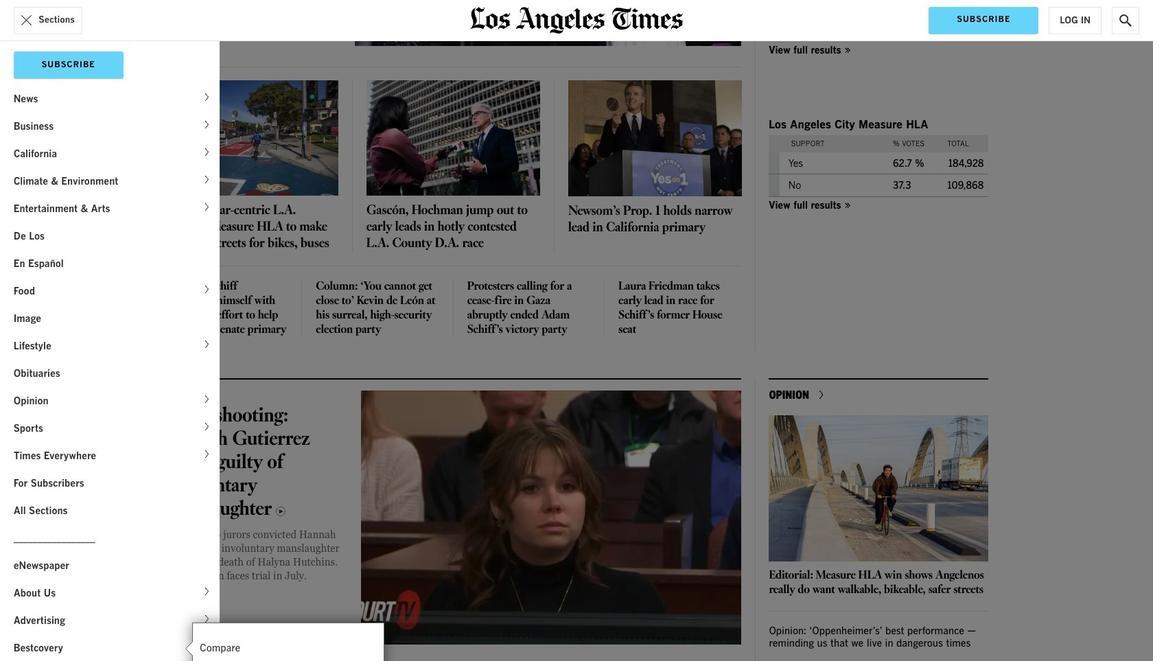 Task type: vqa. For each thing, say whether or not it's contained in the screenshot.
CLOSE BANNER icon
no



Task type: describe. For each thing, give the bounding box(es) containing it.
3 open sub navigation image from the top
[[205, 284, 213, 295]]

3 open sub navigation image from the top
[[205, 201, 213, 213]]

5 open sub navigation image from the top
[[205, 421, 213, 432]]

5 open sub navigation image from the top
[[205, 448, 213, 460]]

2 open sub navigation image from the top
[[205, 119, 213, 130]]

los angeles, ca - march 05: los angeles county district attorney george gascon meets with media in grand park on tuesday, march 5, 2024 in los angeles, ca. (myung chun / los angeles times) image
[[366, 80, 540, 196]]

4 open sub navigation image from the top
[[205, 393, 213, 405]]

1 open sub navigation image from the top
[[205, 146, 213, 158]]

home page image
[[470, 7, 683, 34]]



Task type: locate. For each thing, give the bounding box(es) containing it.
'rust' shooting: hannah gutierrez found guilty of involuntary manslaughter image
[[361, 391, 742, 645]]

cyclist in new bike lane. move culver city is a new initiative that reconfigures pedestrian, traffic, bus, and bicycle lanes in downtown culver city to reduce congestion and emissions. los angeles, california, usa. (photo by: citizen of the planet/ucg/universal images group via getty images) image
[[165, 80, 338, 196]]

7 open sub navigation image from the top
[[205, 613, 213, 625]]

los angeles, ca - january 15, 2024: a cyclist descends down the sixth street viaduct, aka the sixth street bridge, which connects the arts district and the boyle heights neighborhoods in downtown los angeles on monday, jan. 15, 2024. (silvia razgova / for the times) image
[[769, 416, 988, 562]]

6 open sub navigation image from the top
[[205, 586, 213, 597]]

2 open sub navigation image from the top
[[205, 174, 213, 185]]

open sub navigation image
[[205, 146, 213, 158], [205, 174, 213, 185], [205, 201, 213, 213], [205, 393, 213, 405], [205, 448, 213, 460], [205, 586, 213, 597], [205, 613, 213, 625]]

1 open sub navigation image from the top
[[205, 91, 213, 103]]

los angeles, california march 6, 2024-adam schiff celebrates with his wife during an election party at the avalon in los angeles tuesday night as he seeks to replace sen. diane feinstein in the senate. (wally skalij/los angeles times) image
[[355, 0, 742, 46]]

4 open sub navigation image from the top
[[205, 338, 213, 350]]

open sub navigation image
[[205, 91, 213, 103], [205, 119, 213, 130], [205, 284, 213, 295], [205, 338, 213, 350], [205, 421, 213, 432]]

los angeles, ca - january 03: gov. gavin newsom expressed shock that the largest mental health institution is the county jail. newsom kicked off his campaign for proposition 1 at los angeles general medical center in los angeles, ca on wednesday, jan. 3, 2024. the proposition is the only statewide initiative on the march 5 primary ballot and asks voters to approve bonds to fund more treatment for mental illness and drug addiction. the initiative is a component of his efforts to tackle homelessness in the state. (myung j. chun / los angeles times) image
[[568, 80, 742, 196]]



